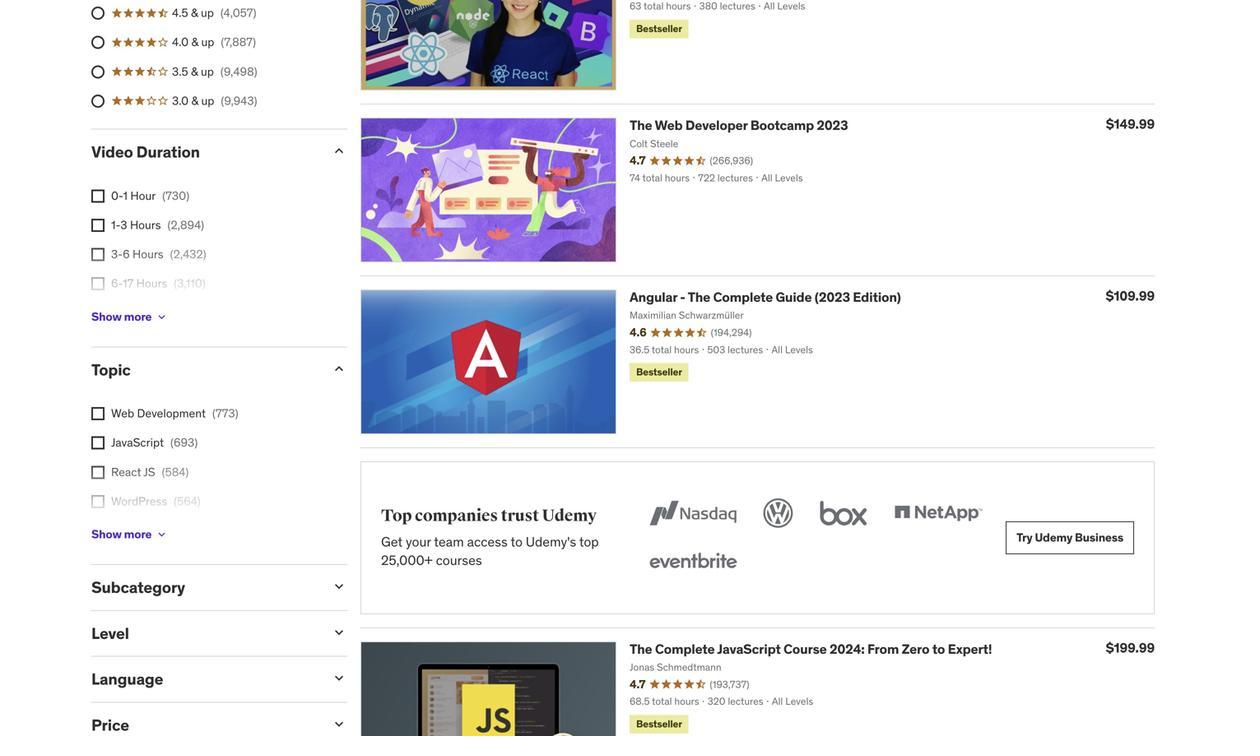 Task type: describe. For each thing, give the bounding box(es) containing it.
nasdaq image
[[645, 495, 740, 532]]

subcategory button
[[91, 578, 318, 598]]

the for complete
[[630, 641, 652, 658]]

& for 3.5
[[191, 64, 198, 79]]

js
[[144, 465, 155, 480]]

language
[[91, 670, 163, 689]]

zero
[[902, 641, 930, 658]]

price
[[91, 716, 129, 735]]

development
[[137, 406, 206, 421]]

hours for 6-17 hours
[[136, 276, 167, 291]]

(584)
[[162, 465, 189, 480]]

3.5
[[172, 64, 188, 79]]

udemy inside top companies trust udemy get your team access to udemy's top 25,000+ courses
[[542, 506, 597, 526]]

try udemy business link
[[1006, 522, 1134, 555]]

small image for subcategory
[[331, 579, 347, 595]]

try
[[1017, 530, 1033, 545]]

netapp image
[[891, 495, 985, 532]]

subcategory
[[91, 578, 185, 598]]

0-1 hour (730)
[[111, 188, 189, 203]]

try udemy business
[[1017, 530, 1123, 545]]

up for 4.5 & up
[[201, 5, 214, 20]]

3.0 & up (9,943)
[[172, 93, 257, 108]]

up for 3.5 & up
[[201, 64, 214, 79]]

angular - the complete guide (2023 edition) link
[[630, 289, 901, 306]]

wordpress
[[111, 494, 167, 509]]

& for 3.0
[[191, 93, 198, 108]]

0 vertical spatial web
[[655, 117, 683, 134]]

language button
[[91, 670, 318, 689]]

course
[[784, 641, 827, 658]]

6-17 hours (3,110)
[[111, 276, 206, 291]]

(773)
[[212, 406, 238, 421]]

17+
[[111, 306, 129, 320]]

eventbrite image
[[645, 545, 740, 581]]

the complete javascript course 2024: from zero to expert!
[[630, 641, 992, 658]]

1 vertical spatial complete
[[655, 641, 715, 658]]

business
[[1075, 530, 1123, 545]]

up for 3.0 & up
[[201, 93, 214, 108]]

udemy's
[[526, 534, 576, 551]]

small image for level
[[331, 625, 347, 641]]

(564)
[[174, 494, 201, 509]]

xsmall image for javascript
[[91, 437, 105, 450]]

0 vertical spatial javascript
[[111, 436, 164, 450]]

1-
[[111, 218, 121, 232]]

& for 4.0
[[191, 35, 198, 50]]

show more for video duration
[[91, 309, 152, 324]]

top
[[579, 534, 599, 551]]

0-
[[111, 188, 123, 203]]

more for video duration
[[124, 309, 152, 324]]

3-
[[111, 247, 123, 262]]

xsmall image down the wordpress (564)
[[155, 528, 168, 542]]

the web developer bootcamp 2023
[[630, 117, 848, 134]]

(2023
[[815, 289, 850, 306]]

from
[[867, 641, 899, 658]]

3.0
[[172, 93, 189, 108]]

3-6 hours (2,432)
[[111, 247, 206, 262]]

topic
[[91, 360, 131, 380]]

(2,432)
[[170, 247, 206, 262]]

your
[[406, 534, 431, 551]]

2024:
[[830, 641, 865, 658]]

(9,498)
[[220, 64, 257, 79]]

& for 4.5
[[191, 5, 198, 20]]

top companies trust udemy get your team access to udemy's top 25,000+ courses
[[381, 506, 599, 569]]

courses
[[436, 552, 482, 569]]

video duration button
[[91, 142, 318, 162]]

xsmall image for 3-
[[91, 248, 105, 261]]

bestseller
[[636, 22, 682, 35]]

team
[[434, 534, 464, 551]]

(730)
[[162, 188, 189, 203]]

php
[[111, 523, 134, 538]]

small image for price
[[331, 716, 347, 733]]

1
[[123, 188, 128, 203]]

hours for 3-6 hours
[[133, 247, 163, 262]]

xsmall image down 6-17 hours (3,110)
[[155, 311, 168, 324]]



Task type: vqa. For each thing, say whether or not it's contained in the screenshot.
to in Top Companies Trust Udemy Get Your Team Access To Udemy'S Top 25,000+ Courses
yes



Task type: locate. For each thing, give the bounding box(es) containing it.
3 small image from the top
[[331, 625, 347, 641]]

show
[[91, 309, 122, 324], [91, 527, 122, 542]]

1-3 hours (2,894)
[[111, 218, 204, 232]]

1 vertical spatial small image
[[331, 361, 347, 377]]

javascript
[[111, 436, 164, 450], [717, 641, 781, 658]]

(2,894)
[[168, 218, 204, 232]]

react
[[111, 465, 141, 480]]

up right 4.5
[[201, 5, 214, 20]]

0 horizontal spatial web
[[111, 406, 134, 421]]

6-
[[111, 276, 123, 291]]

javascript (693)
[[111, 436, 198, 450]]

more down wordpress
[[124, 527, 152, 542]]

2 & from the top
[[191, 35, 198, 50]]

& right 3.5
[[191, 64, 198, 79]]

to right zero
[[932, 641, 945, 658]]

top
[[381, 506, 412, 526]]

1 vertical spatial show more
[[91, 527, 152, 542]]

more for topic
[[124, 527, 152, 542]]

1 show from the top
[[91, 309, 122, 324]]

bootcamp
[[750, 117, 814, 134]]

udemy
[[542, 506, 597, 526], [1035, 530, 1073, 545]]

javascript left course
[[717, 641, 781, 658]]

0 vertical spatial show more button
[[91, 301, 168, 334]]

2 vertical spatial small image
[[331, 625, 347, 641]]

1 vertical spatial web
[[111, 406, 134, 421]]

1 more from the top
[[124, 309, 152, 324]]

3 xsmall image from the top
[[91, 495, 105, 509]]

price button
[[91, 716, 318, 735]]

$199.99
[[1106, 640, 1155, 657]]

xsmall image down topic
[[91, 407, 105, 421]]

2 show more from the top
[[91, 527, 152, 542]]

4.0 & up (7,887)
[[172, 35, 256, 50]]

xsmall image left wordpress
[[91, 495, 105, 509]]

hour
[[130, 188, 156, 203]]

video
[[91, 142, 133, 162]]

xsmall image left 3-
[[91, 248, 105, 261]]

0 vertical spatial to
[[511, 534, 523, 551]]

level button
[[91, 624, 318, 644]]

hours
[[130, 218, 161, 232], [133, 247, 163, 262], [136, 276, 167, 291], [132, 306, 163, 320]]

level
[[91, 624, 129, 644]]

2 xsmall image from the top
[[91, 248, 105, 261]]

$149.99
[[1106, 116, 1155, 133]]

up right 3.0
[[201, 93, 214, 108]]

show more button
[[91, 301, 168, 334], [91, 519, 168, 552]]

1 show more button from the top
[[91, 301, 168, 334]]

show more button for topic
[[91, 519, 168, 552]]

6
[[123, 247, 130, 262]]

& right "4.0"
[[191, 35, 198, 50]]

hours for 1-3 hours
[[130, 218, 161, 232]]

up right "4.0"
[[201, 35, 214, 50]]

17+ hours
[[111, 306, 163, 320]]

0 vertical spatial complete
[[713, 289, 773, 306]]

udemy right try
[[1035, 530, 1073, 545]]

complete
[[713, 289, 773, 306], [655, 641, 715, 658]]

angular - the complete guide (2023 edition)
[[630, 289, 901, 306]]

show more
[[91, 309, 152, 324], [91, 527, 152, 542]]

udemy up udemy's
[[542, 506, 597, 526]]

web
[[655, 117, 683, 134], [111, 406, 134, 421]]

1 vertical spatial small image
[[331, 671, 347, 687]]

more down 17
[[124, 309, 152, 324]]

show down wordpress
[[91, 527, 122, 542]]

volkswagen image
[[760, 495, 796, 532]]

1 horizontal spatial udemy
[[1035, 530, 1073, 545]]

0 vertical spatial show
[[91, 309, 122, 324]]

the complete javascript course 2024: from zero to expert! link
[[630, 641, 992, 658]]

1 horizontal spatial web
[[655, 117, 683, 134]]

(7,887)
[[221, 35, 256, 50]]

angular
[[630, 289, 677, 306]]

show more for topic
[[91, 527, 152, 542]]

companies
[[415, 506, 498, 526]]

1 up from the top
[[201, 5, 214, 20]]

developer
[[685, 117, 748, 134]]

2 vertical spatial xsmall image
[[91, 495, 105, 509]]

0 vertical spatial more
[[124, 309, 152, 324]]

2 vertical spatial small image
[[331, 716, 347, 733]]

2 vertical spatial the
[[630, 641, 652, 658]]

(9,943)
[[221, 93, 257, 108]]

show for topic
[[91, 527, 122, 542]]

xsmall image left javascript (693)
[[91, 437, 105, 450]]

xsmall image for 1-
[[91, 219, 105, 232]]

more
[[124, 309, 152, 324], [124, 527, 152, 542]]

0 vertical spatial show more
[[91, 309, 152, 324]]

& right 4.5
[[191, 5, 198, 20]]

2 show more button from the top
[[91, 519, 168, 552]]

xsmall image for 0-
[[91, 190, 105, 203]]

web up javascript (693)
[[111, 406, 134, 421]]

2 small image from the top
[[331, 361, 347, 377]]

trust
[[501, 506, 539, 526]]

3 small image from the top
[[331, 716, 347, 733]]

hours right 17+
[[132, 306, 163, 320]]

$109.99
[[1106, 288, 1155, 305]]

0 vertical spatial udemy
[[542, 506, 597, 526]]

xsmall image for 6-
[[91, 277, 105, 291]]

4.0
[[172, 35, 189, 50]]

0 vertical spatial the
[[630, 117, 652, 134]]

the for web
[[630, 117, 652, 134]]

17
[[123, 276, 134, 291]]

0 vertical spatial small image
[[331, 579, 347, 595]]

-
[[680, 289, 685, 306]]

(693)
[[170, 436, 198, 450]]

xsmall image left the 0- on the left of the page
[[91, 190, 105, 203]]

video duration
[[91, 142, 200, 162]]

1 show more from the top
[[91, 309, 152, 324]]

small image for topic
[[331, 361, 347, 377]]

1 vertical spatial the
[[688, 289, 710, 306]]

3 & from the top
[[191, 64, 198, 79]]

4 & from the top
[[191, 93, 198, 108]]

web development (773)
[[111, 406, 238, 421]]

1 vertical spatial show more button
[[91, 519, 168, 552]]

2 more from the top
[[124, 527, 152, 542]]

1 small image from the top
[[331, 143, 347, 159]]

small image
[[331, 143, 347, 159], [331, 361, 347, 377], [331, 625, 347, 641]]

to inside top companies trust udemy get your team access to udemy's top 25,000+ courses
[[511, 534, 523, 551]]

2 up from the top
[[201, 35, 214, 50]]

to down trust
[[511, 534, 523, 551]]

xsmall image for react
[[91, 466, 105, 479]]

0 vertical spatial small image
[[331, 143, 347, 159]]

1 vertical spatial more
[[124, 527, 152, 542]]

&
[[191, 5, 198, 20], [191, 35, 198, 50], [191, 64, 198, 79], [191, 93, 198, 108]]

0 horizontal spatial udemy
[[542, 506, 597, 526]]

1 horizontal spatial javascript
[[717, 641, 781, 658]]

0 horizontal spatial to
[[511, 534, 523, 551]]

1 vertical spatial javascript
[[717, 641, 781, 658]]

1 vertical spatial udemy
[[1035, 530, 1073, 545]]

xsmall image
[[91, 219, 105, 232], [91, 248, 105, 261], [91, 495, 105, 509]]

javascript up react
[[111, 436, 164, 450]]

up right 3.5
[[201, 64, 214, 79]]

hours right 6
[[133, 247, 163, 262]]

hours right '3'
[[130, 218, 161, 232]]

2 small image from the top
[[331, 671, 347, 687]]

show more button down wordpress
[[91, 519, 168, 552]]

react js (584)
[[111, 465, 189, 480]]

xsmall image
[[91, 190, 105, 203], [91, 277, 105, 291], [155, 311, 168, 324], [91, 407, 105, 421], [91, 437, 105, 450], [91, 466, 105, 479], [155, 528, 168, 542]]

1 vertical spatial show
[[91, 527, 122, 542]]

25,000+
[[381, 552, 433, 569]]

the web developer bootcamp 2023 link
[[630, 117, 848, 134]]

up
[[201, 5, 214, 20], [201, 35, 214, 50], [201, 64, 214, 79], [201, 93, 214, 108]]

up for 4.0 & up
[[201, 35, 214, 50]]

xsmall image for web
[[91, 407, 105, 421]]

show for video duration
[[91, 309, 122, 324]]

1 vertical spatial to
[[932, 641, 945, 658]]

xsmall image left react
[[91, 466, 105, 479]]

0 horizontal spatial javascript
[[111, 436, 164, 450]]

1 xsmall image from the top
[[91, 219, 105, 232]]

& right 3.0
[[191, 93, 198, 108]]

guide
[[776, 289, 812, 306]]

4.5
[[172, 5, 188, 20]]

2 show from the top
[[91, 527, 122, 542]]

wordpress (564)
[[111, 494, 201, 509]]

duration
[[136, 142, 200, 162]]

show more button down 17
[[91, 301, 168, 334]]

4 up from the top
[[201, 93, 214, 108]]

small image for video duration
[[331, 143, 347, 159]]

1 horizontal spatial to
[[932, 641, 945, 658]]

show more button for video duration
[[91, 301, 168, 334]]

2023
[[817, 117, 848, 134]]

4.5 & up (4,057)
[[172, 5, 256, 20]]

topic button
[[91, 360, 318, 380]]

0 vertical spatial xsmall image
[[91, 219, 105, 232]]

hours right 17
[[136, 276, 167, 291]]

small image for language
[[331, 671, 347, 687]]

(3,110)
[[174, 276, 206, 291]]

small image
[[331, 579, 347, 595], [331, 671, 347, 687], [331, 716, 347, 733]]

xsmall image for wordpress
[[91, 495, 105, 509]]

1 & from the top
[[191, 5, 198, 20]]

3.5 & up (9,498)
[[172, 64, 257, 79]]

show down the 6-
[[91, 309, 122, 324]]

to
[[511, 534, 523, 551], [932, 641, 945, 658]]

3 up from the top
[[201, 64, 214, 79]]

edition)
[[853, 289, 901, 306]]

show more down the 6-
[[91, 309, 152, 324]]

1 small image from the top
[[331, 579, 347, 595]]

access
[[467, 534, 508, 551]]

show more down wordpress
[[91, 527, 152, 542]]

get
[[381, 534, 403, 551]]

1 vertical spatial xsmall image
[[91, 248, 105, 261]]

xsmall image left 1-
[[91, 219, 105, 232]]

box image
[[816, 495, 871, 532]]

web left developer
[[655, 117, 683, 134]]

3
[[120, 218, 127, 232]]

(4,057)
[[220, 5, 256, 20]]

expert!
[[948, 641, 992, 658]]

xsmall image left the 6-
[[91, 277, 105, 291]]



